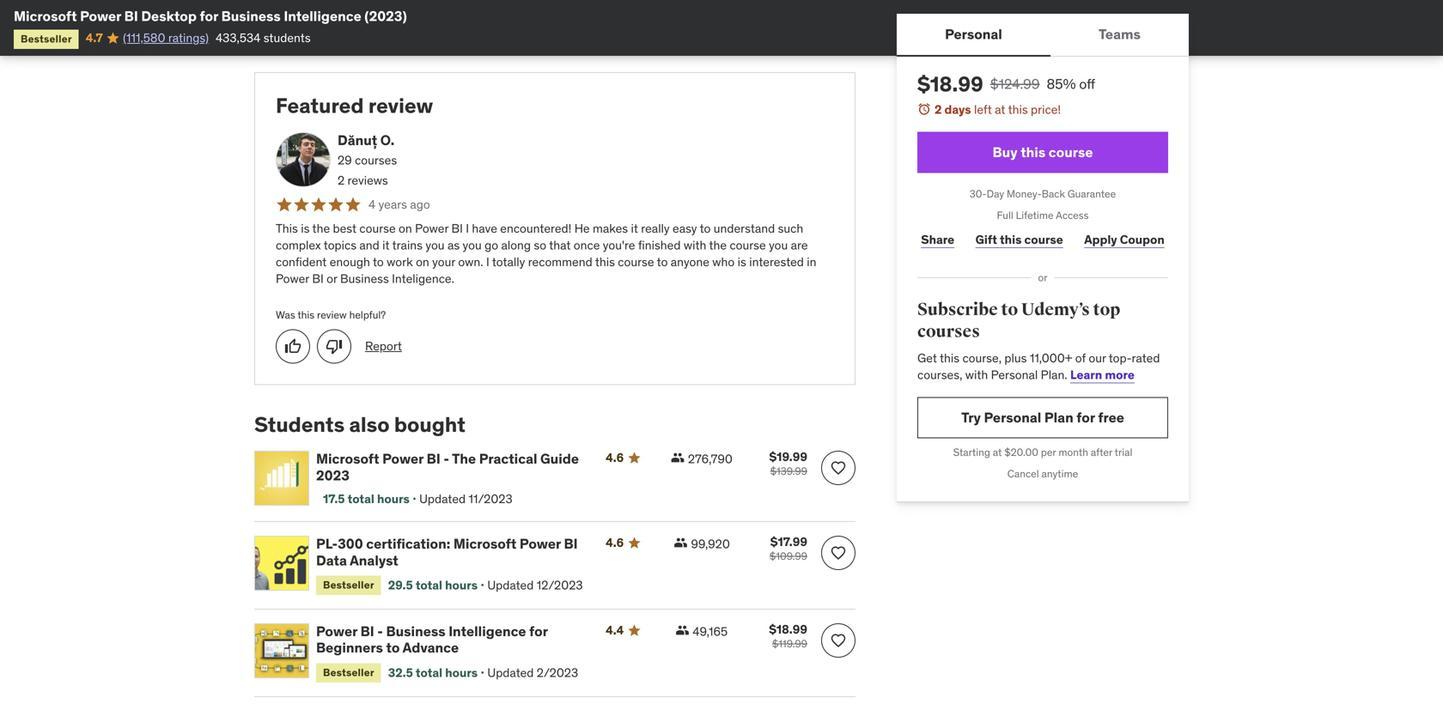 Task type: vqa. For each thing, say whether or not it's contained in the screenshot.
'Full'
yes



Task type: locate. For each thing, give the bounding box(es) containing it.
30-day money-back guarantee full lifetime access
[[970, 187, 1116, 222]]

business down enough
[[340, 271, 389, 287]]

courses inside dănuț o. 29 courses 2 reviews
[[355, 153, 397, 168]]

guide
[[540, 450, 579, 468]]

complex
[[276, 237, 321, 253]]

2 vertical spatial total
[[416, 665, 442, 681]]

1 vertical spatial the
[[709, 237, 727, 253]]

for up updated 2/2023
[[529, 623, 548, 640]]

business
[[221, 7, 281, 25], [340, 271, 389, 287], [386, 623, 446, 640]]

updated down microsoft power bi - the practical guide 2023
[[419, 491, 466, 507]]

ratings)
[[168, 30, 209, 45]]

the up who
[[709, 237, 727, 253]]

hours down pl-300 certification: microsoft power bi data analyst link
[[445, 578, 478, 593]]

0 vertical spatial microsoft
[[14, 7, 77, 25]]

1 vertical spatial hours
[[445, 578, 478, 593]]

this down $124.99
[[1008, 102, 1028, 117]]

this is the best course on power bi i have encountered! he makes it really easy to understand such complex topics and it trains you as you go along so that once you're finished with the course you are confident enough to work on your own. i totally recommend this course to anyone who is interested in power bi or business inteligence.
[[276, 221, 817, 287]]

less
[[289, 19, 312, 35]]

to
[[700, 221, 711, 236], [373, 254, 384, 270], [657, 254, 668, 270], [1001, 299, 1018, 320], [386, 639, 400, 657]]

1 vertical spatial total
[[416, 578, 442, 593]]

4.6 right guide
[[606, 450, 624, 466]]

bestseller for pl-
[[323, 579, 374, 592]]

0 horizontal spatial 2
[[338, 173, 345, 188]]

(2023)
[[364, 7, 407, 25]]

with down "course,"
[[965, 367, 988, 383]]

bi
[[124, 7, 138, 25], [451, 221, 463, 236], [312, 271, 324, 287], [427, 450, 441, 468], [564, 535, 578, 553], [360, 623, 374, 640]]

practical
[[479, 450, 537, 468]]

0 vertical spatial 4.6
[[606, 450, 624, 466]]

mark as helpful image
[[284, 338, 302, 355]]

trial
[[1115, 446, 1133, 459]]

you up own.
[[463, 237, 482, 253]]

99,920
[[691, 537, 730, 552]]

to left udemy's
[[1001, 299, 1018, 320]]

off
[[1079, 75, 1095, 93]]

2 vertical spatial xsmall image
[[675, 624, 689, 637]]

topics
[[324, 237, 357, 253]]

$19.99 $139.99
[[769, 449, 807, 478]]

0 vertical spatial at
[[995, 102, 1005, 117]]

1 horizontal spatial 2
[[935, 102, 942, 117]]

0 horizontal spatial on
[[399, 221, 412, 236]]

show less
[[254, 19, 312, 35]]

updated for business
[[487, 665, 534, 681]]

business inside "this is the best course on power bi i have encountered! he makes it really easy to understand such complex topics and it trains you as you go along so that once you're finished with the course you are confident enough to work on your own. i totally recommend this course to anyone who is interested in power bi or business inteligence."
[[340, 271, 389, 287]]

2 inside dănuț o. 29 courses 2 reviews
[[338, 173, 345, 188]]

course down understand
[[730, 237, 766, 253]]

0 vertical spatial personal
[[945, 25, 1002, 43]]

0 horizontal spatial i
[[466, 221, 469, 236]]

to right easy
[[700, 221, 711, 236]]

4.6 for pl-300 certification: microsoft power bi data analyst
[[606, 535, 624, 551]]

0 vertical spatial courses
[[355, 153, 397, 168]]

microsoft inside pl-300 certification: microsoft power bi data analyst
[[453, 535, 517, 553]]

(111,580 ratings)
[[123, 30, 209, 45]]

to down "finished"
[[657, 254, 668, 270]]

1 vertical spatial review
[[317, 309, 347, 322]]

business up 433,534 students
[[221, 7, 281, 25]]

total for -
[[416, 665, 442, 681]]

1 vertical spatial personal
[[991, 367, 1038, 383]]

show
[[254, 19, 287, 35]]

$17.99 $109.99
[[770, 535, 807, 563]]

after
[[1091, 446, 1112, 459]]

report button
[[365, 338, 402, 355]]

you left as
[[426, 237, 445, 253]]

review up o.
[[368, 93, 433, 119]]

xsmall image for microsoft power bi - the practical guide 2023
[[671, 451, 685, 465]]

1 vertical spatial on
[[416, 254, 429, 270]]

wishlist image for for
[[830, 632, 847, 649]]

0 horizontal spatial -
[[377, 623, 383, 640]]

this for was this review helpful?
[[298, 309, 315, 322]]

0 vertical spatial i
[[466, 221, 469, 236]]

4 years ago
[[369, 197, 430, 212]]

0 vertical spatial with
[[684, 237, 706, 253]]

was
[[276, 309, 295, 322]]

for left the "free"
[[1077, 409, 1095, 426]]

confident
[[276, 254, 327, 270]]

at right left
[[995, 102, 1005, 117]]

learn more link
[[1070, 367, 1135, 383]]

to inside power bi - business intelligence for beginners to advance
[[386, 639, 400, 657]]

plan
[[1044, 409, 1074, 426]]

$109.99
[[770, 550, 807, 563]]

0 horizontal spatial for
[[200, 7, 218, 25]]

apply coupon
[[1084, 232, 1165, 247]]

1 horizontal spatial -
[[444, 450, 449, 468]]

2 horizontal spatial you
[[769, 237, 788, 253]]

starting
[[953, 446, 990, 459]]

$18.99 down $109.99
[[769, 622, 807, 637]]

bestseller for power
[[323, 666, 374, 679]]

try personal plan for free link
[[917, 397, 1168, 439]]

personal down plus
[[991, 367, 1038, 383]]

0 vertical spatial review
[[368, 93, 433, 119]]

0 vertical spatial -
[[444, 450, 449, 468]]

power inside power bi - business intelligence for beginners to advance
[[316, 623, 357, 640]]

1 vertical spatial 4.6
[[606, 535, 624, 551]]

0 vertical spatial xsmall image
[[316, 21, 329, 34]]

review up mark as unhelpful icon
[[317, 309, 347, 322]]

2 vertical spatial bestseller
[[323, 666, 374, 679]]

total right 17.5 in the left of the page
[[348, 491, 374, 507]]

courses down subscribe
[[917, 321, 980, 342]]

you up "interested"
[[769, 237, 788, 253]]

1 vertical spatial 2
[[338, 173, 345, 188]]

xsmall image for power bi - business intelligence for beginners to advance
[[675, 624, 689, 637]]

0 horizontal spatial courses
[[355, 153, 397, 168]]

gift this course
[[976, 232, 1063, 247]]

2 vertical spatial microsoft
[[453, 535, 517, 553]]

finished
[[638, 237, 681, 253]]

as
[[447, 237, 460, 253]]

power down ago at the top of the page
[[415, 221, 449, 236]]

for up 'ratings)'
[[200, 7, 218, 25]]

2 vertical spatial updated
[[487, 665, 534, 681]]

0 horizontal spatial or
[[327, 271, 337, 287]]

4.6 for microsoft power bi - the practical guide 2023
[[606, 450, 624, 466]]

1 horizontal spatial on
[[416, 254, 429, 270]]

4.6 left xsmall icon
[[606, 535, 624, 551]]

1 horizontal spatial with
[[965, 367, 988, 383]]

course up back
[[1049, 143, 1093, 161]]

bestseller down data
[[323, 579, 374, 592]]

1 horizontal spatial is
[[738, 254, 746, 270]]

1 vertical spatial xsmall image
[[671, 451, 685, 465]]

for inside power bi - business intelligence for beginners to advance
[[529, 623, 548, 640]]

work
[[387, 254, 413, 270]]

pl-300 certification: microsoft power bi data analyst
[[316, 535, 578, 569]]

power down bought
[[382, 450, 424, 468]]

1 vertical spatial wishlist image
[[830, 632, 847, 649]]

4.7
[[86, 30, 103, 45]]

anyone
[[671, 254, 709, 270]]

dănuț
[[338, 131, 377, 149]]

i left have
[[466, 221, 469, 236]]

power up 4.7
[[80, 7, 121, 25]]

0 vertical spatial on
[[399, 221, 412, 236]]

$139.99
[[770, 465, 807, 478]]

microsoft power bi desktop for business intelligence (2023)
[[14, 7, 407, 25]]

0 horizontal spatial $18.99
[[769, 622, 807, 637]]

1 you from the left
[[426, 237, 445, 253]]

your
[[432, 254, 455, 270]]

or
[[327, 271, 337, 287], [1038, 271, 1048, 284]]

0 horizontal spatial with
[[684, 237, 706, 253]]

this for get this course, plus 11,000+ of our top-rated courses, with personal plan.
[[940, 350, 960, 366]]

subscribe
[[917, 299, 998, 320]]

or down enough
[[327, 271, 337, 287]]

xsmall image
[[316, 21, 329, 34], [671, 451, 685, 465], [675, 624, 689, 637]]

course up and
[[359, 221, 396, 236]]

1 horizontal spatial you
[[463, 237, 482, 253]]

0 vertical spatial $18.99
[[917, 71, 983, 97]]

updated left 2/2023
[[487, 665, 534, 681]]

2 horizontal spatial for
[[1077, 409, 1095, 426]]

to inside subscribe to udemy's top courses
[[1001, 299, 1018, 320]]

helpful?
[[349, 309, 386, 322]]

the left best
[[312, 221, 330, 236]]

2 vertical spatial personal
[[984, 409, 1041, 426]]

xsmall image left 49,165
[[675, 624, 689, 637]]

29.5 total hours
[[388, 578, 478, 593]]

2 horizontal spatial microsoft
[[453, 535, 517, 553]]

0 vertical spatial intelligence
[[284, 7, 361, 25]]

review
[[368, 93, 433, 119], [317, 309, 347, 322]]

microsoft inside microsoft power bi - the practical guide 2023
[[316, 450, 379, 468]]

mark as unhelpful image
[[326, 338, 343, 355]]

intelligence up students
[[284, 7, 361, 25]]

full
[[997, 209, 1013, 222]]

0 vertical spatial wishlist image
[[830, 545, 847, 562]]

xsmall image right the less
[[316, 21, 329, 34]]

power inside pl-300 certification: microsoft power bi data analyst
[[520, 535, 561, 553]]

0 horizontal spatial is
[[301, 221, 310, 236]]

wishlist image right $109.99
[[830, 545, 847, 562]]

2 4.6 from the top
[[606, 535, 624, 551]]

0 horizontal spatial it
[[382, 237, 390, 253]]

courses inside subscribe to udemy's top courses
[[917, 321, 980, 342]]

bestseller left 4.7
[[21, 32, 72, 45]]

1 vertical spatial -
[[377, 623, 383, 640]]

wishlist image
[[830, 545, 847, 562], [830, 632, 847, 649]]

bi up as
[[451, 221, 463, 236]]

bi left advance
[[360, 623, 374, 640]]

4.6
[[606, 450, 624, 466], [606, 535, 624, 551]]

it right and
[[382, 237, 390, 253]]

business up 32.5
[[386, 623, 446, 640]]

xsmall image left 276,790
[[671, 451, 685, 465]]

updated 12/2023
[[487, 578, 583, 593]]

is up complex at the left top
[[301, 221, 310, 236]]

1 4.6 from the top
[[606, 450, 624, 466]]

1 vertical spatial is
[[738, 254, 746, 270]]

power inside microsoft power bi - the practical guide 2023
[[382, 450, 424, 468]]

hours up certification:
[[377, 491, 410, 507]]

1 horizontal spatial $18.99
[[917, 71, 983, 97]]

total down advance
[[416, 665, 442, 681]]

1 wishlist image from the top
[[830, 545, 847, 562]]

1 horizontal spatial microsoft
[[316, 450, 379, 468]]

i
[[466, 221, 469, 236], [486, 254, 489, 270]]

personal up $18.99 $124.99 85% off
[[945, 25, 1002, 43]]

updated 2/2023
[[487, 665, 578, 681]]

0 vertical spatial it
[[631, 221, 638, 236]]

- inside microsoft power bi - the practical guide 2023
[[444, 450, 449, 468]]

1 vertical spatial intelligence
[[449, 623, 526, 640]]

1 vertical spatial courses
[[917, 321, 980, 342]]

1 horizontal spatial it
[[631, 221, 638, 236]]

power bi - business intelligence for beginners to advance
[[316, 623, 548, 657]]

this inside buy this course button
[[1021, 143, 1046, 161]]

on up inteligence.
[[416, 254, 429, 270]]

or up udemy's
[[1038, 271, 1048, 284]]

trains
[[392, 237, 423, 253]]

total right the 29.5
[[416, 578, 442, 593]]

bi down confident
[[312, 271, 324, 287]]

11,000+
[[1030, 350, 1072, 366]]

0 vertical spatial the
[[312, 221, 330, 236]]

$18.99 up days
[[917, 71, 983, 97]]

1 horizontal spatial the
[[709, 237, 727, 253]]

get
[[917, 350, 937, 366]]

with up anyone
[[684, 237, 706, 253]]

bestseller down beginners
[[323, 666, 374, 679]]

personal up $20.00
[[984, 409, 1041, 426]]

1 horizontal spatial i
[[486, 254, 489, 270]]

bi up 12/2023
[[564, 535, 578, 553]]

i right own.
[[486, 254, 489, 270]]

apply coupon button
[[1081, 223, 1168, 257]]

intelligence up updated 2/2023
[[449, 623, 526, 640]]

gift this course link
[[972, 223, 1067, 257]]

hours down power bi - business intelligence for beginners to advance link
[[445, 665, 478, 681]]

- left advance
[[377, 623, 383, 640]]

is right who
[[738, 254, 746, 270]]

power up updated 12/2023 at left bottom
[[520, 535, 561, 553]]

interested
[[749, 254, 804, 270]]

that
[[549, 237, 571, 253]]

this right gift
[[1000, 232, 1022, 247]]

1 vertical spatial updated
[[487, 578, 534, 593]]

1 vertical spatial $18.99
[[769, 622, 807, 637]]

2 vertical spatial business
[[386, 623, 446, 640]]

updated left 12/2023
[[487, 578, 534, 593]]

1 horizontal spatial or
[[1038, 271, 1048, 284]]

at inside starting at $20.00 per month after trial cancel anytime
[[993, 446, 1002, 459]]

1 vertical spatial business
[[340, 271, 389, 287]]

1 vertical spatial it
[[382, 237, 390, 253]]

this right was
[[298, 309, 315, 322]]

this down you're
[[595, 254, 615, 270]]

0 horizontal spatial review
[[317, 309, 347, 322]]

this inside gift this course link
[[1000, 232, 1022, 247]]

4
[[369, 197, 376, 212]]

0 horizontal spatial the
[[312, 221, 330, 236]]

1 vertical spatial with
[[965, 367, 988, 383]]

to up 32.5
[[386, 639, 400, 657]]

0 horizontal spatial you
[[426, 237, 445, 253]]

29.5
[[388, 578, 413, 593]]

inteligence.
[[392, 271, 454, 287]]

bi left the
[[427, 450, 441, 468]]

1 or from the left
[[327, 271, 337, 287]]

1 vertical spatial for
[[1077, 409, 1095, 426]]

1 horizontal spatial for
[[529, 623, 548, 640]]

this inside "get this course, plus 11,000+ of our top-rated courses, with personal plan."
[[940, 350, 960, 366]]

2 vertical spatial for
[[529, 623, 548, 640]]

2 vertical spatial hours
[[445, 665, 478, 681]]

- inside power bi - business intelligence for beginners to advance
[[377, 623, 383, 640]]

1 vertical spatial microsoft
[[316, 450, 379, 468]]

total for certification:
[[416, 578, 442, 593]]

power down data
[[316, 623, 357, 640]]

pl-
[[316, 535, 338, 553]]

are
[[791, 237, 808, 253]]

this up courses,
[[940, 350, 960, 366]]

at
[[995, 102, 1005, 117], [993, 446, 1002, 459]]

intelligence inside power bi - business intelligence for beginners to advance
[[449, 623, 526, 640]]

32.5
[[388, 665, 413, 681]]

coupon
[[1120, 232, 1165, 247]]

0 horizontal spatial microsoft
[[14, 7, 77, 25]]

microsoft power bi - the practical guide 2023 link
[[316, 450, 585, 484]]

2 wishlist image from the top
[[830, 632, 847, 649]]

2
[[935, 102, 942, 117], [338, 173, 345, 188]]

courses up reviews
[[355, 153, 397, 168]]

1 horizontal spatial review
[[368, 93, 433, 119]]

is
[[301, 221, 310, 236], [738, 254, 746, 270]]

such
[[778, 221, 803, 236]]

featured
[[276, 93, 364, 119]]

wishlist image right $119.99 at the right of page
[[830, 632, 847, 649]]

- left the
[[444, 450, 449, 468]]

2 right alarm icon on the top right
[[935, 102, 942, 117]]

reviews
[[348, 173, 388, 188]]

you
[[426, 237, 445, 253], [463, 237, 482, 253], [769, 237, 788, 253]]

this right buy on the top right of the page
[[1021, 143, 1046, 161]]

this for gift this course
[[1000, 232, 1022, 247]]

2 down 29
[[338, 173, 345, 188]]

featured review
[[276, 93, 433, 119]]

business inside power bi - business intelligence for beginners to advance
[[386, 623, 446, 640]]

1 horizontal spatial courses
[[917, 321, 980, 342]]

own.
[[458, 254, 483, 270]]

days
[[945, 102, 971, 117]]

at left $20.00
[[993, 446, 1002, 459]]

tab list
[[897, 14, 1189, 57]]

1 vertical spatial at
[[993, 446, 1002, 459]]

this
[[276, 221, 298, 236]]

1 vertical spatial bestseller
[[323, 579, 374, 592]]

power
[[80, 7, 121, 25], [415, 221, 449, 236], [276, 271, 309, 287], [382, 450, 424, 468], [520, 535, 561, 553], [316, 623, 357, 640]]

1 horizontal spatial intelligence
[[449, 623, 526, 640]]

xsmall image inside 'show less' button
[[316, 21, 329, 34]]

it left really
[[631, 221, 638, 236]]

with inside "get this course, plus 11,000+ of our top-rated courses, with personal plan."
[[965, 367, 988, 383]]

on up trains
[[399, 221, 412, 236]]



Task type: describe. For each thing, give the bounding box(es) containing it.
0 vertical spatial hours
[[377, 491, 410, 507]]

(111,580
[[123, 30, 165, 45]]

dănuț oprișan image
[[276, 132, 331, 187]]

300
[[338, 535, 363, 553]]

best
[[333, 221, 357, 236]]

$18.99 for $18.99 $124.99 85% off
[[917, 71, 983, 97]]

who
[[712, 254, 735, 270]]

courses,
[[917, 367, 962, 383]]

beginners
[[316, 639, 383, 657]]

learn
[[1070, 367, 1102, 383]]

certification:
[[366, 535, 450, 553]]

course down you're
[[618, 254, 654, 270]]

show less button
[[254, 10, 329, 45]]

0 vertical spatial total
[[348, 491, 374, 507]]

microsoft power bi - the practical guide 2023
[[316, 450, 579, 484]]

updated 11/2023
[[419, 491, 513, 507]]

bi up (111,580
[[124, 7, 138, 25]]

3 you from the left
[[769, 237, 788, 253]]

11/2023
[[469, 491, 513, 507]]

go
[[485, 237, 498, 253]]

1 vertical spatial i
[[486, 254, 489, 270]]

bi inside microsoft power bi - the practical guide 2023
[[427, 450, 441, 468]]

enough
[[330, 254, 370, 270]]

0 vertical spatial 2
[[935, 102, 942, 117]]

totally
[[492, 254, 525, 270]]

hours for microsoft
[[445, 578, 478, 593]]

updated for microsoft
[[487, 578, 534, 593]]

data
[[316, 552, 347, 569]]

share
[[921, 232, 955, 247]]

personal button
[[897, 14, 1051, 55]]

was this review helpful?
[[276, 309, 386, 322]]

xsmall image
[[674, 536, 688, 550]]

buy this course
[[993, 143, 1093, 161]]

anytime
[[1042, 467, 1078, 480]]

$19.99
[[769, 449, 807, 465]]

276,790
[[688, 452, 733, 467]]

2 days left at this price!
[[935, 102, 1061, 117]]

personal inside "get this course, plus 11,000+ of our top-rated courses, with personal plan."
[[991, 367, 1038, 383]]

2/2023
[[537, 665, 578, 681]]

personal inside button
[[945, 25, 1002, 43]]

of
[[1075, 350, 1086, 366]]

teams button
[[1051, 14, 1189, 55]]

29
[[338, 153, 352, 168]]

12/2023
[[537, 578, 583, 593]]

$18.99 for $18.99 $119.99
[[769, 622, 807, 637]]

our
[[1089, 350, 1106, 366]]

0 vertical spatial is
[[301, 221, 310, 236]]

report
[[365, 339, 402, 354]]

this inside "this is the best course on power bi i have encountered! he makes it really easy to understand such complex topics and it trains you as you go along so that once you're finished with the course you are confident enough to work on your own. i totally recommend this course to anyone who is interested in power bi or business inteligence."
[[595, 254, 615, 270]]

easy
[[673, 221, 697, 236]]

microsoft for microsoft power bi - the practical guide 2023
[[316, 450, 379, 468]]

really
[[641, 221, 670, 236]]

share button
[[917, 223, 958, 257]]

tab list containing personal
[[897, 14, 1189, 57]]

$18.99 $119.99
[[769, 622, 807, 651]]

so
[[534, 237, 546, 253]]

o.
[[380, 131, 395, 149]]

rated
[[1132, 350, 1160, 366]]

once
[[574, 237, 600, 253]]

alarm image
[[917, 102, 931, 116]]

the
[[452, 450, 476, 468]]

apply
[[1084, 232, 1117, 247]]

2 you from the left
[[463, 237, 482, 253]]

power down confident
[[276, 271, 309, 287]]

students also bought
[[254, 412, 465, 438]]

money-
[[1007, 187, 1042, 201]]

bi inside power bi - business intelligence for beginners to advance
[[360, 623, 374, 640]]

microsoft for microsoft power bi desktop for business intelligence (2023)
[[14, 7, 77, 25]]

makes
[[593, 221, 628, 236]]

wishlist image for bi
[[830, 545, 847, 562]]

gift
[[976, 232, 997, 247]]

wishlist image
[[830, 460, 847, 477]]

access
[[1056, 209, 1089, 222]]

$20.00
[[1004, 446, 1039, 459]]

2023
[[316, 467, 350, 484]]

0 vertical spatial business
[[221, 7, 281, 25]]

this for buy this course
[[1021, 143, 1046, 161]]

course,
[[962, 350, 1002, 366]]

0 vertical spatial bestseller
[[21, 32, 72, 45]]

0 vertical spatial updated
[[419, 491, 466, 507]]

get this course, plus 11,000+ of our top-rated courses, with personal plan.
[[917, 350, 1160, 383]]

he
[[574, 221, 590, 236]]

bought
[[394, 412, 465, 438]]

advance
[[403, 639, 459, 657]]

course down lifetime
[[1024, 232, 1063, 247]]

$17.99
[[770, 535, 807, 550]]

buy
[[993, 143, 1018, 161]]

udemy's
[[1021, 299, 1090, 320]]

per
[[1041, 446, 1056, 459]]

0 horizontal spatial intelligence
[[284, 7, 361, 25]]

power bi - business intelligence for beginners to advance link
[[316, 623, 585, 657]]

pl-300 certification: microsoft power bi data analyst link
[[316, 535, 585, 569]]

bi inside pl-300 certification: microsoft power bi data analyst
[[564, 535, 578, 553]]

to down and
[[373, 254, 384, 270]]

dănuț o. 29 courses 2 reviews
[[338, 131, 397, 188]]

with inside "this is the best course on power bi i have encountered! he makes it really easy to understand such complex topics and it trains you as you go along so that once you're finished with the course you are confident enough to work on your own. i totally recommend this course to anyone who is interested in power bi or business inteligence."
[[684, 237, 706, 253]]

understand
[[714, 221, 775, 236]]

or inside "this is the best course on power bi i have encountered! he makes it really easy to understand such complex topics and it trains you as you go along so that once you're finished with the course you are confident enough to work on your own. i totally recommend this course to anyone who is interested in power bi or business inteligence."
[[327, 271, 337, 287]]

17.5
[[323, 491, 345, 507]]

month
[[1059, 446, 1088, 459]]

buy this course button
[[917, 132, 1168, 173]]

2 or from the left
[[1038, 271, 1048, 284]]

85%
[[1047, 75, 1076, 93]]

433,534
[[216, 30, 261, 45]]

more
[[1105, 367, 1135, 383]]

$18.99 $124.99 85% off
[[917, 71, 1095, 97]]

top-
[[1109, 350, 1132, 366]]

0 vertical spatial for
[[200, 7, 218, 25]]

course inside button
[[1049, 143, 1093, 161]]

hours for business
[[445, 665, 478, 681]]



